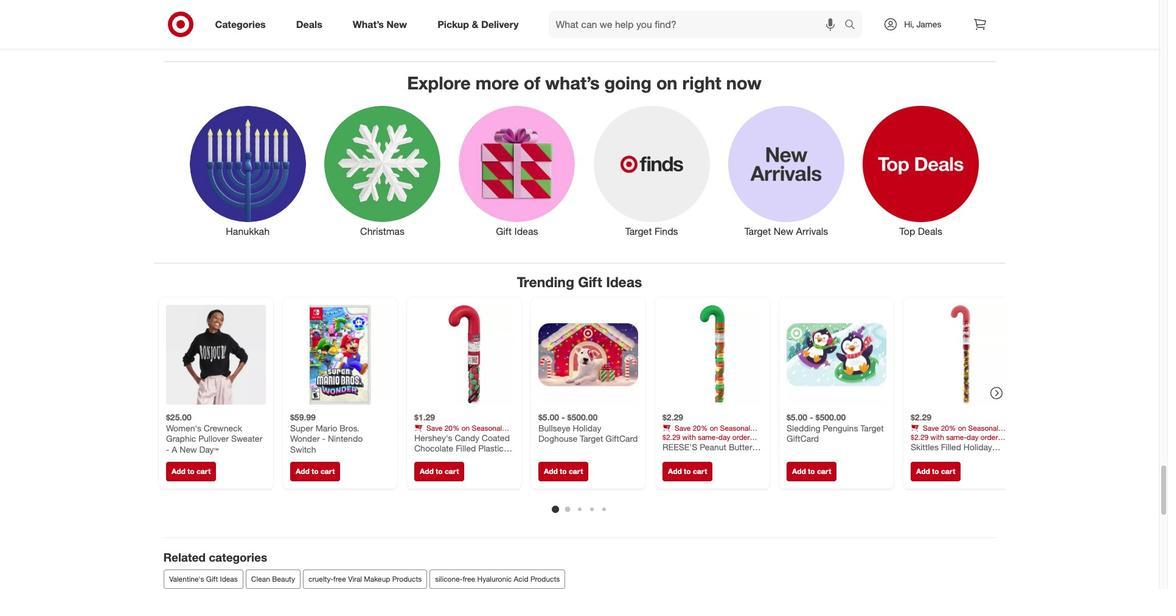 Task type: locate. For each thing, give the bounding box(es) containing it.
giftcard
[[606, 434, 638, 444], [787, 434, 819, 444]]

add to cart for skittles filled holiday candy canes - 2.6oz
[[916, 467, 956, 476]]

target new arrivals
[[745, 225, 829, 237]]

0 horizontal spatial ideas
[[220, 575, 238, 584]]

0 horizontal spatial giftcard
[[606, 434, 638, 444]]

candy
[[455, 433, 479, 443], [911, 452, 936, 463]]

1 horizontal spatial save
[[675, 424, 691, 433]]

0 horizontal spatial gift
[[206, 575, 218, 584]]

$500.00 up bullseye
[[567, 412, 598, 423]]

1 products from the left
[[392, 575, 422, 584]]

0 horizontal spatial save
[[426, 424, 442, 433]]

2 to from the left
[[311, 467, 318, 476]]

products right acid on the bottom of the page
[[530, 575, 560, 584]]

2 giftcard from the left
[[787, 434, 819, 444]]

0 vertical spatial new
[[387, 18, 407, 30]]

3 seasonal from the left
[[969, 424, 999, 433]]

$2.29
[[663, 412, 683, 423], [911, 412, 932, 423]]

$500.00 up penguins
[[816, 412, 846, 423]]

- inside $5.00 - $500.00 sledding penguins target giftcard
[[810, 412, 813, 423]]

4 add to cart button from the left
[[538, 462, 589, 482]]

pickup & delivery
[[438, 18, 519, 30]]

1 horizontal spatial $500.00
[[816, 412, 846, 423]]

search
[[840, 19, 869, 31]]

2 horizontal spatial new
[[774, 225, 794, 237]]

20% for skittles filled holiday candy canes - 2.6oz's add to cart button
[[941, 424, 956, 433]]

deals left what's
[[296, 18, 322, 30]]

filled inside hershey's candy coated chocolate filled plastic holiday cane - 1.4oz
[[456, 443, 476, 454]]

cruelty-free viral makeup products link
[[303, 570, 427, 589]]

6 cart from the left
[[817, 467, 831, 476]]

1 horizontal spatial 20%
[[693, 424, 708, 433]]

new down graphic
[[179, 444, 197, 455]]

- inside $59.99 super mario bros. wonder - nintendo switch
[[322, 434, 325, 444]]

$500.00 inside $5.00 - $500.00 bullseye holiday doghouse target giftcard
[[567, 412, 598, 423]]

gift for valentine's gift ideas
[[206, 575, 218, 584]]

cart for women's crewneck graphic pullover sweater - a new day™
[[196, 467, 211, 476]]

related categories
[[163, 550, 267, 564]]

0 horizontal spatial save 20% on seasonal candy & snacks
[[414, 424, 502, 442]]

free for cruelty-
[[333, 575, 346, 584]]

filled
[[941, 442, 961, 452], [456, 443, 476, 454]]

arrivals
[[797, 225, 829, 237]]

7 to from the left
[[932, 467, 939, 476]]

add to cart button for bullseye holiday doghouse target giftcard
[[538, 462, 589, 482]]

0 horizontal spatial $5.00
[[538, 412, 559, 423]]

target right doghouse
[[580, 434, 603, 444]]

skittles filled holiday candy canes - 2.6oz
[[911, 442, 992, 463]]

3 add to cart button from the left
[[414, 462, 464, 482]]

2 products from the left
[[530, 575, 560, 584]]

seasonal
[[472, 424, 502, 433], [720, 424, 750, 433], [969, 424, 999, 433]]

ideas down target finds
[[606, 273, 642, 290]]

$500.00
[[567, 412, 598, 423], [816, 412, 846, 423]]

0 horizontal spatial snacks
[[443, 433, 466, 442]]

0 horizontal spatial seasonal
[[472, 424, 502, 433]]

add
[[171, 467, 185, 476], [296, 467, 309, 476], [420, 467, 434, 476], [544, 467, 558, 476], [668, 467, 682, 476], [792, 467, 806, 476], [916, 467, 930, 476]]

-
[[562, 412, 565, 423], [810, 412, 813, 423], [322, 434, 325, 444], [166, 444, 169, 455], [965, 452, 968, 463], [468, 454, 471, 464]]

super
[[290, 423, 313, 433]]

ideas up trending
[[515, 225, 538, 237]]

products
[[392, 575, 422, 584], [530, 575, 560, 584]]

finds
[[655, 225, 678, 237]]

1 horizontal spatial holiday
[[573, 423, 601, 433]]

6 add to cart from the left
[[792, 467, 831, 476]]

1 vertical spatial deals
[[918, 225, 943, 237]]

deals right top
[[918, 225, 943, 237]]

1 cart from the left
[[196, 467, 211, 476]]

0 horizontal spatial free
[[333, 575, 346, 584]]

add to cart for women's crewneck graphic pullover sweater - a new day™
[[171, 467, 211, 476]]

hi, james
[[905, 19, 942, 29]]

$5.00 inside $5.00 - $500.00 sledding penguins target giftcard
[[787, 412, 808, 423]]

2 horizontal spatial holiday
[[964, 442, 992, 452]]

add to cart button
[[166, 462, 216, 482], [290, 462, 340, 482], [414, 462, 464, 482], [538, 462, 589, 482], [663, 462, 713, 482], [787, 462, 837, 482], [911, 462, 961, 482]]

holiday up doghouse
[[573, 423, 601, 433]]

save
[[426, 424, 442, 433], [675, 424, 691, 433], [923, 424, 939, 433]]

target inside $5.00 - $500.00 bullseye holiday doghouse target giftcard
[[580, 434, 603, 444]]

1 horizontal spatial filled
[[941, 442, 961, 452]]

1 vertical spatial holiday
[[964, 442, 992, 452]]

1 free from the left
[[333, 575, 346, 584]]

to for bullseye holiday doghouse target giftcard
[[560, 467, 567, 476]]

categories link
[[205, 11, 281, 38]]

holiday up 2.6oz
[[964, 442, 992, 452]]

holiday down chocolate
[[414, 454, 443, 464]]

1 horizontal spatial $2.29
[[911, 412, 932, 423]]

wonder
[[290, 434, 320, 444]]

2 horizontal spatial save
[[923, 424, 939, 433]]

2 save from the left
[[675, 424, 691, 433]]

2 snacks from the left
[[691, 433, 714, 442]]

new right what's
[[387, 18, 407, 30]]

2 vertical spatial ideas
[[220, 575, 238, 584]]

deals inside "deals" 'link'
[[296, 18, 322, 30]]

0 vertical spatial holiday
[[573, 423, 601, 433]]

1 to from the left
[[187, 467, 194, 476]]

2 vertical spatial gift
[[206, 575, 218, 584]]

snacks for 5th add to cart button from the left
[[691, 433, 714, 442]]

0 vertical spatial ideas
[[515, 225, 538, 237]]

3 save from the left
[[923, 424, 939, 433]]

$5.00 up bullseye
[[538, 412, 559, 423]]

- up bullseye
[[562, 412, 565, 423]]

1 horizontal spatial gift
[[496, 225, 512, 237]]

2 add from the left
[[296, 467, 309, 476]]

0 horizontal spatial 20%
[[444, 424, 460, 433]]

crewneck
[[204, 423, 242, 433]]

1 add to cart from the left
[[171, 467, 211, 476]]

2 $2.29 from the left
[[911, 412, 932, 423]]

7 add to cart from the left
[[916, 467, 956, 476]]

2 horizontal spatial 20%
[[941, 424, 956, 433]]

3 snacks from the left
[[939, 433, 962, 442]]

3 add to cart from the left
[[420, 467, 459, 476]]

add to cart for bullseye holiday doghouse target giftcard
[[544, 467, 583, 476]]

target
[[626, 225, 652, 237], [745, 225, 771, 237], [861, 423, 884, 433], [580, 434, 603, 444]]

sledding penguins target giftcard image
[[787, 305, 887, 405]]

products right makeup
[[392, 575, 422, 584]]

coated
[[482, 433, 510, 443]]

search button
[[840, 11, 869, 40]]

1 horizontal spatial seasonal
[[720, 424, 750, 433]]

0 horizontal spatial filled
[[456, 443, 476, 454]]

2 horizontal spatial snacks
[[939, 433, 962, 442]]

$5.00
[[538, 412, 559, 423], [787, 412, 808, 423]]

ideas down categories
[[220, 575, 238, 584]]

sweater
[[231, 434, 262, 444]]

free left viral
[[333, 575, 346, 584]]

new left arrivals
[[774, 225, 794, 237]]

candy up cane
[[455, 433, 479, 443]]

skittles
[[911, 442, 939, 452]]

cart for hershey's candy coated chocolate filled plastic holiday cane - 1.4oz
[[445, 467, 459, 476]]

4 to from the left
[[560, 467, 567, 476]]

0 horizontal spatial new
[[179, 444, 197, 455]]

2 seasonal from the left
[[720, 424, 750, 433]]

cart for sledding penguins target giftcard
[[817, 467, 831, 476]]

hanukkah
[[226, 225, 270, 237]]

1 horizontal spatial products
[[530, 575, 560, 584]]

1 20% from the left
[[444, 424, 460, 433]]

1 vertical spatial gift
[[578, 273, 602, 290]]

giftcard inside $5.00 - $500.00 sledding penguins target giftcard
[[787, 434, 819, 444]]

target inside $5.00 - $500.00 sledding penguins target giftcard
[[861, 423, 884, 433]]

clean
[[251, 575, 270, 584]]

0 horizontal spatial $2.29
[[663, 412, 683, 423]]

target left finds
[[626, 225, 652, 237]]

candy inside hershey's candy coated chocolate filled plastic holiday cane - 1.4oz
[[455, 433, 479, 443]]

super mario bros. wonder - nintendo switch image
[[290, 305, 390, 405], [290, 305, 390, 405]]

hershey's candy coated chocolate filled plastic holiday cane - 1.4oz image
[[414, 305, 514, 405], [414, 305, 514, 405]]

1 vertical spatial candy
[[911, 452, 936, 463]]

clean beauty
[[251, 575, 295, 584]]

2 add to cart from the left
[[296, 467, 335, 476]]

snacks
[[443, 433, 466, 442], [691, 433, 714, 442], [939, 433, 962, 442]]

1 horizontal spatial candy
[[663, 433, 682, 442]]

1 add from the left
[[171, 467, 185, 476]]

2 cart from the left
[[320, 467, 335, 476]]

1 add to cart button from the left
[[166, 462, 216, 482]]

- left 'a'
[[166, 444, 169, 455]]

top
[[900, 225, 916, 237]]

1 vertical spatial ideas
[[606, 273, 642, 290]]

new
[[387, 18, 407, 30], [774, 225, 794, 237], [179, 444, 197, 455]]

4 add from the left
[[544, 467, 558, 476]]

1 horizontal spatial deals
[[918, 225, 943, 237]]

3 cart from the left
[[445, 467, 459, 476]]

holiday
[[573, 423, 601, 433], [964, 442, 992, 452], [414, 454, 443, 464]]

deals inside the top deals link
[[918, 225, 943, 237]]

1 horizontal spatial new
[[387, 18, 407, 30]]

3 candy from the left
[[911, 433, 931, 442]]

to for women's crewneck graphic pullover sweater - a new day™
[[187, 467, 194, 476]]

more
[[476, 72, 519, 94]]

$5.00 for $5.00 - $500.00 sledding penguins target giftcard
[[787, 412, 808, 423]]

3 to from the left
[[436, 467, 443, 476]]

women's crewneck graphic pullover sweater - a new day™ image
[[166, 305, 266, 405], [166, 305, 266, 405]]

$25.00 women's crewneck graphic pullover sweater - a new day™
[[166, 412, 262, 455]]

2 candy from the left
[[663, 433, 682, 442]]

holiday inside skittles filled holiday candy canes - 2.6oz
[[964, 442, 992, 452]]

holiday inside $5.00 - $500.00 bullseye holiday doghouse target giftcard
[[573, 423, 601, 433]]

delivery
[[481, 18, 519, 30]]

add to cart button for super mario bros. wonder - nintendo switch
[[290, 462, 340, 482]]

target finds link
[[585, 103, 719, 238]]

2 free from the left
[[463, 575, 475, 584]]

products inside silicone-free hyaluronic acid products link
[[530, 575, 560, 584]]

1 horizontal spatial snacks
[[691, 433, 714, 442]]

6 add to cart button from the left
[[787, 462, 837, 482]]

2 $5.00 from the left
[[787, 412, 808, 423]]

2 20% from the left
[[693, 424, 708, 433]]

ideas
[[515, 225, 538, 237], [606, 273, 642, 290], [220, 575, 238, 584]]

- inside skittles filled holiday candy canes - 2.6oz
[[965, 452, 968, 463]]

chocolate
[[414, 443, 453, 454]]

target right penguins
[[861, 423, 884, 433]]

ideas inside valentine's gift ideas link
[[220, 575, 238, 584]]

sledding
[[787, 423, 821, 433]]

on
[[657, 72, 678, 94], [462, 424, 470, 433], [710, 424, 718, 433], [958, 424, 966, 433]]

2 vertical spatial new
[[179, 444, 197, 455]]

- inside hershey's candy coated chocolate filled plastic holiday cane - 1.4oz
[[468, 454, 471, 464]]

now
[[727, 72, 762, 94]]

save 20% on seasonal candy & snacks
[[414, 424, 502, 442], [663, 424, 750, 442], [911, 424, 999, 442]]

switch
[[290, 444, 316, 455]]

$5.00 up the sledding
[[787, 412, 808, 423]]

save for 5th add to cart button from the left
[[675, 424, 691, 433]]

2 horizontal spatial save 20% on seasonal candy & snacks
[[911, 424, 999, 442]]

0 horizontal spatial $500.00
[[567, 412, 598, 423]]

5 to from the left
[[684, 467, 691, 476]]

deals
[[296, 18, 322, 30], [918, 225, 943, 237]]

3 add from the left
[[420, 467, 434, 476]]

- inside $25.00 women's crewneck graphic pullover sweater - a new day™
[[166, 444, 169, 455]]

to for skittles filled holiday candy canes - 2.6oz
[[932, 467, 939, 476]]

1 $500.00 from the left
[[567, 412, 598, 423]]

1 horizontal spatial save 20% on seasonal candy & snacks
[[663, 424, 750, 442]]

7 cart from the left
[[941, 467, 956, 476]]

bullseye
[[538, 423, 570, 433]]

2 horizontal spatial gift
[[578, 273, 602, 290]]

0 horizontal spatial candy
[[455, 433, 479, 443]]

seasonal for 5th add to cart button from the left
[[720, 424, 750, 433]]

1 $5.00 from the left
[[538, 412, 559, 423]]

2 vertical spatial holiday
[[414, 454, 443, 464]]

0 horizontal spatial products
[[392, 575, 422, 584]]

cruelty-free viral makeup products
[[308, 575, 422, 584]]

what's new
[[353, 18, 407, 30]]

2 horizontal spatial ideas
[[606, 273, 642, 290]]

hershey's candy coated chocolate filled plastic holiday cane - 1.4oz
[[414, 433, 510, 464]]

candy down skittles
[[911, 452, 936, 463]]

bullseye holiday doghouse target giftcard image
[[538, 305, 638, 405]]

2 $500.00 from the left
[[816, 412, 846, 423]]

1 horizontal spatial free
[[463, 575, 475, 584]]

- left 2.6oz
[[965, 452, 968, 463]]

free left hyaluronic
[[463, 575, 475, 584]]

viral
[[348, 575, 362, 584]]

6 to from the left
[[808, 467, 815, 476]]

$2.29 for 5th add to cart button from the left
[[663, 412, 683, 423]]

candy
[[414, 433, 434, 442], [663, 433, 682, 442], [911, 433, 931, 442]]

3 20% from the left
[[941, 424, 956, 433]]

&
[[472, 18, 479, 30], [436, 433, 441, 442], [684, 433, 689, 442], [933, 433, 937, 442]]

1 horizontal spatial ideas
[[515, 225, 538, 237]]

4 cart from the left
[[569, 467, 583, 476]]

7 add from the left
[[916, 467, 930, 476]]

0 vertical spatial gift
[[496, 225, 512, 237]]

2 horizontal spatial candy
[[911, 433, 931, 442]]

skittles filled holiday candy canes - 2.6oz image
[[911, 305, 1011, 405], [911, 305, 1011, 405]]

penguins
[[823, 423, 858, 433]]

silicone-
[[435, 575, 463, 584]]

reese's peanut butter cups holiday candy filled plastic cane miniatures - 2.17oz image
[[663, 305, 762, 405], [663, 305, 762, 405]]

0 horizontal spatial deals
[[296, 18, 322, 30]]

1 horizontal spatial giftcard
[[787, 434, 819, 444]]

6 add from the left
[[792, 467, 806, 476]]

products for silicone-free hyaluronic acid products
[[530, 575, 560, 584]]

free
[[333, 575, 346, 584], [463, 575, 475, 584]]

- right cane
[[468, 454, 471, 464]]

products inside cruelty-free viral makeup products link
[[392, 575, 422, 584]]

1 giftcard from the left
[[606, 434, 638, 444]]

gift ideas link
[[450, 103, 585, 238]]

2 horizontal spatial seasonal
[[969, 424, 999, 433]]

add for skittles filled holiday candy canes - 2.6oz
[[916, 467, 930, 476]]

cruelty-
[[308, 575, 333, 584]]

0 vertical spatial candy
[[455, 433, 479, 443]]

to for sledding penguins target giftcard
[[808, 467, 815, 476]]

1 $2.29 from the left
[[663, 412, 683, 423]]

0 horizontal spatial holiday
[[414, 454, 443, 464]]

4 add to cart from the left
[[544, 467, 583, 476]]

james
[[917, 19, 942, 29]]

0 horizontal spatial candy
[[414, 433, 434, 442]]

2 add to cart button from the left
[[290, 462, 340, 482]]

$5.00 for $5.00 - $500.00 bullseye holiday doghouse target giftcard
[[538, 412, 559, 423]]

$5.00 - $500.00 bullseye holiday doghouse target giftcard
[[538, 412, 638, 444]]

1 horizontal spatial candy
[[911, 452, 936, 463]]

snacks for skittles filled holiday candy canes - 2.6oz's add to cart button
[[939, 433, 962, 442]]

- down 'mario'
[[322, 434, 325, 444]]

candy for 5th add to cart button from the left
[[663, 433, 682, 442]]

hanukkah link
[[180, 103, 315, 238]]

1 vertical spatial new
[[774, 225, 794, 237]]

1 horizontal spatial $5.00
[[787, 412, 808, 423]]

filled up the canes
[[941, 442, 961, 452]]

related
[[163, 550, 206, 564]]

$5.00 inside $5.00 - $500.00 bullseye holiday doghouse target giftcard
[[538, 412, 559, 423]]

0 vertical spatial deals
[[296, 18, 322, 30]]

graphic
[[166, 434, 196, 444]]

hi,
[[905, 19, 915, 29]]

to for hershey's candy coated chocolate filled plastic holiday cane - 1.4oz
[[436, 467, 443, 476]]

7 add to cart button from the left
[[911, 462, 961, 482]]

filled up cane
[[456, 443, 476, 454]]

- up the sledding
[[810, 412, 813, 423]]

$500.00 inside $5.00 - $500.00 sledding penguins target giftcard
[[816, 412, 846, 423]]



Task type: vqa. For each thing, say whether or not it's contained in the screenshot.
Boon RIPPLE Bathtub Mat Blue link
no



Task type: describe. For each thing, give the bounding box(es) containing it.
add to cart button for hershey's candy coated chocolate filled plastic holiday cane - 1.4oz
[[414, 462, 464, 482]]

$59.99 super mario bros. wonder - nintendo switch
[[290, 412, 363, 455]]

going
[[605, 72, 652, 94]]

candy for skittles filled holiday candy canes - 2.6oz's add to cart button
[[911, 433, 931, 442]]

1 save from the left
[[426, 424, 442, 433]]

nintendo
[[328, 434, 363, 444]]

hyaluronic
[[477, 575, 512, 584]]

products for cruelty-free viral makeup products
[[392, 575, 422, 584]]

5 add to cart from the left
[[668, 467, 707, 476]]

of
[[524, 72, 541, 94]]

filled inside skittles filled holiday candy canes - 2.6oz
[[941, 442, 961, 452]]

gift inside 'link'
[[496, 225, 512, 237]]

seasonal for skittles filled holiday candy canes - 2.6oz's add to cart button
[[969, 424, 999, 433]]

cart for bullseye holiday doghouse target giftcard
[[569, 467, 583, 476]]

$5.00 - $500.00 sledding penguins target giftcard
[[787, 412, 884, 444]]

$25.00
[[166, 412, 191, 423]]

target finds
[[626, 225, 678, 237]]

save for skittles filled holiday candy canes - 2.6oz's add to cart button
[[923, 424, 939, 433]]

explore more of what's going on right now
[[407, 72, 762, 94]]

gift for trending gift ideas
[[578, 273, 602, 290]]

valentine's gift ideas link
[[163, 570, 243, 589]]

add to cart button for skittles filled holiday candy canes - 2.6oz
[[911, 462, 961, 482]]

add to cart for super mario bros. wonder - nintendo switch
[[296, 467, 335, 476]]

what's new link
[[343, 11, 423, 38]]

cart for super mario bros. wonder - nintendo switch
[[320, 467, 335, 476]]

silicone-free hyaluronic acid products
[[435, 575, 560, 584]]

giftcard inside $5.00 - $500.00 bullseye holiday doghouse target giftcard
[[606, 434, 638, 444]]

new inside $25.00 women's crewneck graphic pullover sweater - a new day™
[[179, 444, 197, 455]]

deals link
[[286, 11, 338, 38]]

add for hershey's candy coated chocolate filled plastic holiday cane - 1.4oz
[[420, 467, 434, 476]]

2.6oz
[[970, 452, 991, 463]]

explore
[[407, 72, 471, 94]]

christmas link
[[315, 103, 450, 238]]

mario
[[315, 423, 337, 433]]

top deals
[[900, 225, 943, 237]]

day™
[[199, 444, 218, 455]]

categories
[[209, 550, 267, 564]]

add to cart for hershey's candy coated chocolate filled plastic holiday cane - 1.4oz
[[420, 467, 459, 476]]

holiday inside hershey's candy coated chocolate filled plastic holiday cane - 1.4oz
[[414, 454, 443, 464]]

canes
[[938, 452, 962, 463]]

add to cart button for women's crewneck graphic pullover sweater - a new day™
[[166, 462, 216, 482]]

hershey's
[[414, 433, 452, 443]]

doghouse
[[538, 434, 577, 444]]

- inside $5.00 - $500.00 bullseye holiday doghouse target giftcard
[[562, 412, 565, 423]]

makeup
[[364, 575, 390, 584]]

20% for 5th add to cart button from the left
[[693, 424, 708, 433]]

valentine's
[[169, 575, 204, 584]]

add to cart button for sledding penguins target giftcard
[[787, 462, 837, 482]]

beauty
[[272, 575, 295, 584]]

5 cart from the left
[[693, 467, 707, 476]]

$500.00 for penguins
[[816, 412, 846, 423]]

to for super mario bros. wonder - nintendo switch
[[311, 467, 318, 476]]

target new arrivals link
[[719, 103, 854, 238]]

pickup & delivery link
[[427, 11, 534, 38]]

1 candy from the left
[[414, 433, 434, 442]]

women's
[[166, 423, 201, 433]]

cart for skittles filled holiday candy canes - 2.6oz
[[941, 467, 956, 476]]

$1.29
[[414, 412, 435, 423]]

add for super mario bros. wonder - nintendo switch
[[296, 467, 309, 476]]

gift ideas
[[496, 225, 538, 237]]

clean beauty link
[[245, 570, 300, 589]]

what's
[[546, 72, 600, 94]]

candy inside skittles filled holiday candy canes - 2.6oz
[[911, 452, 936, 463]]

plastic
[[478, 443, 504, 454]]

acid
[[514, 575, 528, 584]]

right
[[683, 72, 722, 94]]

valentine's gift ideas
[[169, 575, 238, 584]]

add for bullseye holiday doghouse target giftcard
[[544, 467, 558, 476]]

add for women's crewneck graphic pullover sweater - a new day™
[[171, 467, 185, 476]]

target left arrivals
[[745, 225, 771, 237]]

add for sledding penguins target giftcard
[[792, 467, 806, 476]]

$59.99
[[290, 412, 316, 423]]

2 save 20% on seasonal candy & snacks from the left
[[663, 424, 750, 442]]

trending gift ideas
[[517, 273, 642, 290]]

1.4oz
[[473, 454, 494, 464]]

trending
[[517, 273, 575, 290]]

new for target
[[774, 225, 794, 237]]

what's
[[353, 18, 384, 30]]

silicone-free hyaluronic acid products link
[[430, 570, 565, 589]]

3 save 20% on seasonal candy & snacks from the left
[[911, 424, 999, 442]]

categories
[[215, 18, 266, 30]]

ideas for trending gift ideas
[[606, 273, 642, 290]]

ideas for valentine's gift ideas
[[220, 575, 238, 584]]

top deals link
[[854, 103, 989, 238]]

new for what's
[[387, 18, 407, 30]]

a
[[172, 444, 177, 455]]

$2.29 for skittles filled holiday candy canes - 2.6oz's add to cart button
[[911, 412, 932, 423]]

1 save 20% on seasonal candy & snacks from the left
[[414, 424, 502, 442]]

pullover
[[198, 434, 229, 444]]

cane
[[445, 454, 465, 464]]

add to cart for sledding penguins target giftcard
[[792, 467, 831, 476]]

1 seasonal from the left
[[472, 424, 502, 433]]

$500.00 for holiday
[[567, 412, 598, 423]]

christmas
[[360, 225, 405, 237]]

5 add to cart button from the left
[[663, 462, 713, 482]]

ideas inside gift ideas 'link'
[[515, 225, 538, 237]]

pickup
[[438, 18, 469, 30]]

free for silicone-
[[463, 575, 475, 584]]

What can we help you find? suggestions appear below search field
[[549, 11, 848, 38]]

5 add from the left
[[668, 467, 682, 476]]

1 snacks from the left
[[443, 433, 466, 442]]

bros.
[[339, 423, 359, 433]]



